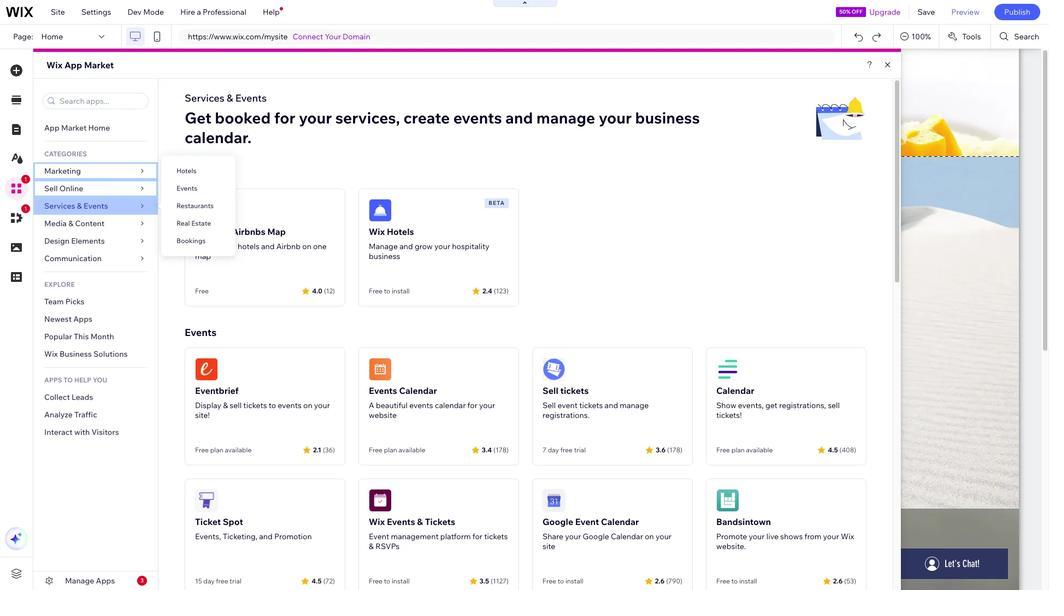 Task type: locate. For each thing, give the bounding box(es) containing it.
& down eventbrief
[[223, 401, 228, 410]]

1 button left media
[[5, 204, 30, 230]]

1 vertical spatial sell
[[543, 385, 558, 396]]

events up booked
[[235, 92, 267, 104]]

plan for show
[[732, 446, 745, 454]]

event
[[575, 516, 599, 527], [369, 532, 389, 542]]

day for ticket
[[204, 577, 215, 585]]

wix down wix hotels logo
[[369, 226, 385, 237]]

free plan available down website
[[369, 446, 425, 454]]

1 sell from the left
[[230, 401, 242, 410]]

help
[[74, 376, 91, 384]]

google up share
[[543, 516, 573, 527]]

0 horizontal spatial sell
[[230, 401, 242, 410]]

hotels
[[238, 242, 260, 251]]

(178)
[[494, 446, 509, 454], [667, 446, 683, 454]]

0 vertical spatial 4.5
[[828, 446, 838, 454]]

0 vertical spatial services
[[185, 92, 224, 104]]

0 horizontal spatial services
[[44, 201, 75, 211]]

1 horizontal spatial (178)
[[667, 446, 683, 454]]

eventbrief display & sell tickets to events on your site!
[[195, 385, 330, 420]]

0 horizontal spatial day
[[204, 577, 215, 585]]

sell inside eventbrief display & sell tickets to events on your site!
[[230, 401, 242, 410]]

home down 'search apps...' field
[[88, 123, 110, 133]]

marketing
[[44, 166, 81, 176]]

to for wix hotels
[[384, 287, 390, 295]]

and inside "ticket spot events, ticketing, and promotion"
[[259, 532, 273, 542]]

0 vertical spatial manage
[[369, 242, 398, 251]]

1 vertical spatial apps
[[96, 576, 115, 586]]

hotels & airbnbs map logo image
[[195, 199, 218, 222]]

free down map
[[195, 287, 209, 295]]

wix inside "wix business solutions" link
[[44, 349, 58, 359]]

3 plan from the left
[[732, 446, 745, 454]]

plan down the display
[[210, 446, 223, 454]]

events up the beautiful
[[369, 385, 397, 396]]

0 vertical spatial manage
[[537, 108, 595, 127]]

apps
[[73, 314, 92, 324], [96, 576, 115, 586]]

(12)
[[324, 287, 335, 295]]

free to install for share
[[543, 577, 584, 585]]

your inside eventbrief display & sell tickets to events on your site!
[[314, 401, 330, 410]]

1 left services & events
[[24, 206, 27, 212]]

google right share
[[583, 532, 609, 542]]

available for calendar
[[399, 446, 425, 454]]

newest apps link
[[33, 310, 158, 328]]

live
[[767, 532, 779, 542]]

wix down wix events & tickets logo
[[369, 516, 385, 527]]

mode
[[143, 7, 164, 17]]

2 vertical spatial for
[[473, 532, 483, 542]]

0 vertical spatial sell
[[44, 184, 58, 193]]

2.6 (53)
[[833, 577, 856, 585]]

1 vertical spatial event
[[369, 532, 389, 542]]

2 2.6 from the left
[[833, 577, 843, 585]]

hotels down wix hotels logo
[[387, 226, 414, 237]]

0 horizontal spatial available
[[225, 446, 252, 454]]

1 horizontal spatial plan
[[384, 446, 397, 454]]

trial right '7' on the bottom
[[574, 446, 586, 454]]

tickets right platform
[[484, 532, 508, 542]]

(36)
[[323, 446, 335, 454]]

0 vertical spatial day
[[548, 446, 559, 454]]

wix for wix hotels manage and grow your hospitality business
[[369, 226, 385, 237]]

free down tickets! on the right of page
[[717, 446, 730, 454]]

calendar show events, get registrations, sell tickets!
[[717, 385, 840, 420]]

calendar
[[399, 385, 437, 396], [717, 385, 755, 396], [601, 516, 639, 527], [611, 532, 643, 542]]

1 horizontal spatial 4.5
[[828, 446, 838, 454]]

install for share
[[566, 577, 584, 585]]

free plan available down tickets! on the right of page
[[717, 446, 773, 454]]

0 vertical spatial for
[[274, 108, 295, 127]]

eventbrief logo image
[[195, 358, 218, 381]]

free plan available down 'site!'
[[195, 446, 252, 454]]

calendar inside events calendar a beautiful events calendar for your website
[[399, 385, 437, 396]]

0 horizontal spatial apps
[[73, 314, 92, 324]]

wix down the popular
[[44, 349, 58, 359]]

services down sell online
[[44, 201, 75, 211]]

business inside services & events get booked for your services, create events and manage your business calendar.
[[635, 108, 700, 127]]

on
[[302, 242, 312, 251], [303, 401, 312, 410], [645, 532, 654, 542]]

manage
[[369, 242, 398, 251], [65, 576, 94, 586]]

free
[[561, 446, 573, 454], [216, 577, 228, 585]]

1 left marketing
[[24, 176, 27, 183]]

tickets inside wix events & tickets event management platform for tickets & rsvps
[[484, 532, 508, 542]]

wix inside wix events & tickets event management platform for tickets & rsvps
[[369, 516, 385, 527]]

events
[[235, 92, 267, 104], [177, 184, 197, 192], [84, 201, 108, 211], [185, 326, 217, 339], [369, 385, 397, 396], [387, 516, 415, 527]]

hotels up restaurants link
[[185, 167, 215, 180]]

& up show
[[224, 226, 230, 237]]

0 horizontal spatial event
[[369, 532, 389, 542]]

1 vertical spatial business
[[369, 251, 400, 261]]

day right '7' on the bottom
[[548, 446, 559, 454]]

elements
[[71, 236, 105, 246]]

1 (178) from the left
[[494, 446, 509, 454]]

to for wix events & tickets
[[384, 577, 390, 585]]

0 horizontal spatial business
[[369, 251, 400, 261]]

3.5 (1127)
[[480, 577, 509, 585]]

(123)
[[494, 287, 509, 295]]

eventbrief
[[195, 385, 239, 396]]

plan down tickets! on the right of page
[[732, 446, 745, 454]]

0 horizontal spatial plan
[[210, 446, 223, 454]]

apps left 3
[[96, 576, 115, 586]]

1 free plan available from the left
[[195, 446, 252, 454]]

your inside events calendar a beautiful events calendar for your website
[[479, 401, 495, 410]]

free down site
[[543, 577, 556, 585]]

display
[[195, 401, 221, 410]]

3 available from the left
[[746, 446, 773, 454]]

1 vertical spatial 4.5
[[312, 577, 322, 585]]

1 available from the left
[[225, 446, 252, 454]]

0 horizontal spatial app
[[44, 123, 59, 133]]

market inside app market home link
[[61, 123, 87, 133]]

for right calendar
[[468, 401, 478, 410]]

market up 'search apps...' field
[[84, 60, 114, 71]]

events inside events calendar a beautiful events calendar for your website
[[409, 401, 433, 410]]

install for live
[[739, 577, 757, 585]]

0 horizontal spatial 4.5
[[312, 577, 322, 585]]

1 vertical spatial free
[[216, 577, 228, 585]]

preview button
[[944, 0, 988, 24]]

hotels link
[[161, 162, 236, 180]]

2 free plan available from the left
[[369, 446, 425, 454]]

1 horizontal spatial apps
[[96, 576, 115, 586]]

event inside the google event calendar share your google calendar on your site
[[575, 516, 599, 527]]

hire a professional
[[180, 7, 246, 17]]

4.0
[[312, 287, 322, 295]]

(178) right 3.4
[[494, 446, 509, 454]]

available
[[225, 446, 252, 454], [399, 446, 425, 454], [746, 446, 773, 454]]

0 horizontal spatial google
[[543, 516, 573, 527]]

sell right registrations, at the bottom of the page
[[828, 401, 840, 410]]

online
[[59, 184, 83, 193]]

4.5 left the "(72)"
[[312, 577, 322, 585]]

plan down website
[[384, 446, 397, 454]]

2 (178) from the left
[[667, 446, 683, 454]]

sell tickets logo image
[[543, 358, 566, 381]]

1 horizontal spatial trial
[[574, 446, 586, 454]]

install
[[392, 287, 410, 295], [392, 577, 410, 585], [566, 577, 584, 585], [739, 577, 757, 585]]

market up categories
[[61, 123, 87, 133]]

for
[[274, 108, 295, 127], [468, 401, 478, 410], [473, 532, 483, 542]]

estate
[[191, 219, 211, 227]]

1 horizontal spatial 2.6
[[833, 577, 843, 585]]

events inside services & events get booked for your services, create events and manage your business calendar.
[[453, 108, 502, 127]]

trial for sell tickets
[[574, 446, 586, 454]]

events up media & content link
[[84, 201, 108, 211]]

apps to help you
[[44, 376, 107, 384]]

1 horizontal spatial app
[[64, 60, 82, 71]]

2 plan from the left
[[384, 446, 397, 454]]

1 horizontal spatial day
[[548, 446, 559, 454]]

free down website.
[[717, 577, 730, 585]]

calendar logo image
[[717, 358, 739, 381]]

1 horizontal spatial services
[[185, 92, 224, 104]]

services for services & events
[[44, 201, 75, 211]]

sell down eventbrief
[[230, 401, 242, 410]]

hospitality
[[452, 242, 490, 251]]

0 vertical spatial event
[[575, 516, 599, 527]]

4.5 for calendar
[[828, 446, 838, 454]]

1 vertical spatial manage
[[65, 576, 94, 586]]

1 vertical spatial day
[[204, 577, 215, 585]]

on inside the google event calendar share your google calendar on your site
[[645, 532, 654, 542]]

services,
[[335, 108, 400, 127]]

wix inside the bandsintown promote your live shows from your wix website.
[[841, 532, 854, 542]]

(1127)
[[491, 577, 509, 585]]

1 horizontal spatial business
[[635, 108, 700, 127]]

services up the get
[[185, 92, 224, 104]]

day
[[548, 446, 559, 454], [204, 577, 215, 585]]

0 horizontal spatial free plan available
[[195, 446, 252, 454]]

free to install
[[369, 287, 410, 295], [369, 577, 410, 585], [543, 577, 584, 585], [717, 577, 757, 585]]

services for services & events get booked for your services, create events and manage your business calendar.
[[185, 92, 224, 104]]

2.4 (123)
[[483, 287, 509, 295]]

0 horizontal spatial events
[[278, 401, 302, 410]]

& inside eventbrief display & sell tickets to events on your site!
[[223, 401, 228, 410]]

1 horizontal spatial available
[[399, 446, 425, 454]]

2 horizontal spatial available
[[746, 446, 773, 454]]

15 day free trial
[[195, 577, 242, 585]]

1 horizontal spatial event
[[575, 516, 599, 527]]

and inside wix hotels manage and grow your hospitality business
[[400, 242, 413, 251]]

sell down sell tickets logo
[[543, 385, 558, 396]]

for inside events calendar a beautiful events calendar for your website
[[468, 401, 478, 410]]

1 1 button from the top
[[5, 175, 30, 200]]

tickets inside eventbrief display & sell tickets to events on your site!
[[243, 401, 267, 410]]

1 vertical spatial services
[[44, 201, 75, 211]]

services inside services & events get booked for your services, create events and manage your business calendar.
[[185, 92, 224, 104]]

2 vertical spatial sell
[[543, 401, 556, 410]]

help
[[263, 7, 280, 17]]

0 horizontal spatial manage
[[537, 108, 595, 127]]

1 horizontal spatial manage
[[369, 242, 398, 251]]

3.4
[[482, 446, 492, 454]]

1 horizontal spatial events
[[409, 401, 433, 410]]

plan for calendar
[[384, 446, 397, 454]]

2.6 for your
[[833, 577, 843, 585]]

1 vertical spatial trial
[[230, 577, 242, 585]]

tickets right the display
[[243, 401, 267, 410]]

free to install for tickets
[[369, 577, 410, 585]]

0 vertical spatial google
[[543, 516, 573, 527]]

free right (12)
[[369, 287, 383, 295]]

preview
[[952, 7, 980, 17]]

sell for online
[[44, 184, 58, 193]]

tickets!
[[717, 410, 742, 420]]

business
[[635, 108, 700, 127], [369, 251, 400, 261]]

wix right from
[[841, 532, 854, 542]]

0 vertical spatial 1 button
[[5, 175, 30, 200]]

apps up this
[[73, 314, 92, 324]]

team picks link
[[33, 293, 158, 310]]

& up booked
[[227, 92, 233, 104]]

trial right the 15
[[230, 577, 242, 585]]

spot
[[223, 516, 243, 527]]

events up eventbrief logo on the left of the page
[[185, 326, 217, 339]]

1 horizontal spatial google
[[583, 532, 609, 542]]

plan for display
[[210, 446, 223, 454]]

events inside services & events get booked for your services, create events and manage your business calendar.
[[235, 92, 267, 104]]

app up 'search apps...' field
[[64, 60, 82, 71]]

apps inside newest apps link
[[73, 314, 92, 324]]

1 plan from the left
[[210, 446, 223, 454]]

2 vertical spatial on
[[645, 532, 654, 542]]

2 horizontal spatial plan
[[732, 446, 745, 454]]

1 vertical spatial market
[[61, 123, 87, 133]]

1 vertical spatial on
[[303, 401, 312, 410]]

sell left the event
[[543, 401, 556, 410]]

free plan available for show
[[717, 446, 773, 454]]

real
[[177, 219, 190, 227]]

sell inside sell online link
[[44, 184, 58, 193]]

to inside eventbrief display & sell tickets to events on your site!
[[269, 401, 276, 410]]

0 vertical spatial business
[[635, 108, 700, 127]]

popular this month link
[[33, 328, 158, 345]]

15
[[195, 577, 202, 585]]

0 horizontal spatial home
[[41, 32, 63, 42]]

2.6 left (790)
[[655, 577, 665, 585]]

for inside wix events & tickets event management platform for tickets & rsvps
[[473, 532, 483, 542]]

2 1 button from the top
[[5, 204, 30, 230]]

free for wix hotels
[[369, 287, 383, 295]]

0 vertical spatial on
[[302, 242, 312, 251]]

rsvps
[[376, 542, 400, 551]]

1 2.6 from the left
[[655, 577, 665, 585]]

1 horizontal spatial sell
[[828, 401, 840, 410]]

2.6
[[655, 577, 665, 585], [833, 577, 843, 585]]

and
[[506, 108, 533, 127], [261, 242, 275, 251], [400, 242, 413, 251], [605, 401, 618, 410], [259, 532, 273, 542]]

map
[[267, 226, 286, 237]]

1 vertical spatial manage
[[620, 401, 649, 410]]

free
[[195, 287, 209, 295], [369, 287, 383, 295], [195, 446, 209, 454], [369, 446, 383, 454], [717, 446, 730, 454], [369, 577, 383, 585], [543, 577, 556, 585], [717, 577, 730, 585]]

wix
[[46, 60, 62, 71], [369, 226, 385, 237], [44, 349, 58, 359], [369, 516, 385, 527], [841, 532, 854, 542]]

and inside hotels & airbnbs map easily show hotels and airbnb on one map
[[261, 242, 275, 251]]

1 horizontal spatial free plan available
[[369, 446, 425, 454]]

4.5 (72)
[[312, 577, 335, 585]]

1 vertical spatial 1 button
[[5, 204, 30, 230]]

(178) for events calendar
[[494, 446, 509, 454]]

1 vertical spatial 1
[[24, 206, 27, 212]]

on inside eventbrief display & sell tickets to events on your site!
[[303, 401, 312, 410]]

grow
[[415, 242, 433, 251]]

0 horizontal spatial free
[[216, 577, 228, 585]]

registrations.
[[543, 410, 590, 420]]

0 horizontal spatial (178)
[[494, 446, 509, 454]]

free right the 15
[[216, 577, 228, 585]]

events inside wix events & tickets event management platform for tickets & rsvps
[[387, 516, 415, 527]]

save
[[918, 7, 935, 17]]

tickets right the event
[[579, 401, 603, 410]]

0 vertical spatial trial
[[574, 446, 586, 454]]

free down "rsvps"
[[369, 577, 383, 585]]

4.5 left (408)
[[828, 446, 838, 454]]

available down the beautiful
[[399, 446, 425, 454]]

1 button left sell online
[[5, 175, 30, 200]]

0 horizontal spatial 2.6
[[655, 577, 665, 585]]

hotels up easily
[[195, 226, 222, 237]]

for right booked
[[274, 108, 295, 127]]

on for eventbrief
[[303, 401, 312, 410]]

off
[[852, 8, 863, 15]]

free down 'site!'
[[195, 446, 209, 454]]

100% button
[[894, 25, 939, 49]]

trial for ticket spot
[[230, 577, 242, 585]]

sell left the online
[[44, 184, 58, 193]]

content
[[75, 219, 105, 228]]

upgrade
[[870, 7, 901, 17]]

0 horizontal spatial trial
[[230, 577, 242, 585]]

for right platform
[[473, 532, 483, 542]]

0 vertical spatial apps
[[73, 314, 92, 324]]

wix for wix events & tickets event management platform for tickets & rsvps
[[369, 516, 385, 527]]

app up categories
[[44, 123, 59, 133]]

interact with visitors
[[44, 427, 119, 437]]

wix down site
[[46, 60, 62, 71]]

tools button
[[939, 25, 991, 49]]

available down eventbrief display & sell tickets to events on your site!
[[225, 446, 252, 454]]

0 vertical spatial 1
[[24, 176, 27, 183]]

& inside services & events get booked for your services, create events and manage your business calendar.
[[227, 92, 233, 104]]

0 vertical spatial free
[[561, 446, 573, 454]]

3 free plan available from the left
[[717, 446, 773, 454]]

1 horizontal spatial manage
[[620, 401, 649, 410]]

free down website
[[369, 446, 383, 454]]

bandsintown promote your live shows from your wix website.
[[717, 516, 854, 551]]

1 horizontal spatial free
[[561, 446, 573, 454]]

events up management
[[387, 516, 415, 527]]

(178) right 3.6
[[667, 446, 683, 454]]

free right '7' on the bottom
[[561, 446, 573, 454]]

2 horizontal spatial events
[[453, 108, 502, 127]]

2 available from the left
[[399, 446, 425, 454]]

available down events,
[[746, 446, 773, 454]]

1 vertical spatial app
[[44, 123, 59, 133]]

popular
[[44, 332, 72, 342]]

interact with visitors link
[[33, 424, 158, 441]]

2.6 left (53)
[[833, 577, 843, 585]]

team
[[44, 297, 64, 307]]

7
[[543, 446, 547, 454]]

available for show
[[746, 446, 773, 454]]

wix inside wix hotels manage and grow your hospitality business
[[369, 226, 385, 237]]

domain
[[343, 32, 370, 42]]

free for bandsintown
[[717, 577, 730, 585]]

1 horizontal spatial home
[[88, 123, 110, 133]]

4.5 for ticket spot
[[312, 577, 322, 585]]

2 horizontal spatial free plan available
[[717, 446, 773, 454]]

0 horizontal spatial manage
[[65, 576, 94, 586]]

1 vertical spatial for
[[468, 401, 478, 410]]

day right the 15
[[204, 577, 215, 585]]

picks
[[65, 297, 85, 307]]

install for and
[[392, 287, 410, 295]]

hotels up the events link
[[177, 167, 197, 175]]

home down site
[[41, 32, 63, 42]]

2 sell from the left
[[828, 401, 840, 410]]

free plan available for calendar
[[369, 446, 425, 454]]



Task type: vqa. For each thing, say whether or not it's contained in the screenshot.
for within Events Calendar A beautiful events calendar for your website
yes



Task type: describe. For each thing, give the bounding box(es) containing it.
airbnbs
[[232, 226, 265, 237]]

wix events & tickets logo image
[[369, 489, 392, 512]]

show
[[717, 401, 737, 410]]

bandsintown logo image
[[717, 489, 739, 512]]

business inside wix hotels manage and grow your hospitality business
[[369, 251, 400, 261]]

site
[[51, 7, 65, 17]]

manage inside wix hotels manage and grow your hospitality business
[[369, 242, 398, 251]]

show
[[217, 242, 236, 251]]

booked
[[215, 108, 271, 127]]

this
[[74, 332, 89, 342]]

beautiful
[[376, 401, 408, 410]]

dev mode
[[128, 7, 164, 17]]

hotels inside wix hotels manage and grow your hospitality business
[[387, 226, 414, 237]]

free for events calendar
[[369, 446, 383, 454]]

create
[[404, 108, 450, 127]]

calendar
[[435, 401, 466, 410]]

1 1 from the top
[[24, 176, 27, 183]]

hotels inside hotels & airbnbs map easily show hotels and airbnb on one map
[[195, 226, 222, 237]]

on inside hotels & airbnbs map easily show hotels and airbnb on one map
[[302, 242, 312, 251]]

interact
[[44, 427, 73, 437]]

bookings
[[177, 237, 206, 245]]

7 day free trial
[[543, 446, 586, 454]]

3
[[140, 577, 144, 584]]

analyze
[[44, 410, 73, 420]]

settings
[[81, 7, 111, 17]]

(178) for sell tickets
[[667, 446, 683, 454]]

to for google event calendar
[[558, 577, 564, 585]]

install for tickets
[[392, 577, 410, 585]]

dev
[[128, 7, 142, 17]]

sell online link
[[33, 180, 158, 197]]

tickets
[[425, 516, 455, 527]]

manage inside services & events get booked for your services, create events and manage your business calendar.
[[537, 108, 595, 127]]

(72)
[[323, 577, 335, 585]]

events,
[[195, 532, 221, 542]]

& left "rsvps"
[[369, 542, 374, 551]]

3.5
[[480, 577, 489, 585]]

Search apps... field
[[56, 93, 145, 109]]

a
[[369, 401, 374, 410]]

ticket
[[195, 516, 221, 527]]

and inside sell tickets sell event tickets and manage registrations.
[[605, 401, 618, 410]]

communication
[[44, 254, 103, 263]]

design elements link
[[33, 232, 158, 250]]

available for display
[[225, 446, 252, 454]]

2.6 for calendar
[[655, 577, 665, 585]]

50%
[[840, 8, 851, 15]]

events up restaurants
[[177, 184, 197, 192]]

apps for manage apps
[[96, 576, 115, 586]]

analyze traffic
[[44, 410, 97, 420]]

search
[[1015, 32, 1040, 42]]

free to install for and
[[369, 287, 410, 295]]

2 1 from the top
[[24, 206, 27, 212]]

to
[[64, 376, 73, 384]]

one
[[313, 242, 327, 251]]

2.1 (36)
[[313, 446, 335, 454]]

free for google event calendar
[[543, 577, 556, 585]]

event inside wix events & tickets event management platform for tickets & rsvps
[[369, 532, 389, 542]]

with
[[74, 427, 90, 437]]

collect
[[44, 392, 70, 402]]

events inside events calendar a beautiful events calendar for your website
[[369, 385, 397, 396]]

free for eventbrief
[[195, 446, 209, 454]]

wix for wix business solutions
[[44, 349, 58, 359]]

restaurants link
[[161, 197, 236, 215]]

& up media & content
[[77, 201, 82, 211]]

calendar inside calendar show events, get registrations, sell tickets!
[[717, 385, 755, 396]]

manage inside sell tickets sell event tickets and manage registrations.
[[620, 401, 649, 410]]

free for wix events & tickets
[[369, 577, 383, 585]]

google event calendar share your google calendar on your site
[[543, 516, 672, 551]]

4.5 (408)
[[828, 446, 856, 454]]

wix business solutions
[[44, 349, 128, 359]]

wix events & tickets event management platform for tickets & rsvps
[[369, 516, 508, 551]]

events inside eventbrief display & sell tickets to events on your site!
[[278, 401, 302, 410]]

50% off
[[840, 8, 863, 15]]

sell inside calendar show events, get registrations, sell tickets!
[[828, 401, 840, 410]]

2.6 (790)
[[655, 577, 683, 585]]

search button
[[992, 25, 1049, 49]]

3.6 (178)
[[656, 446, 683, 454]]

your inside wix hotels manage and grow your hospitality business
[[435, 242, 450, 251]]

traffic
[[74, 410, 97, 420]]

ticket spot events, ticketing, and promotion
[[195, 516, 312, 542]]

free for tickets
[[561, 446, 573, 454]]

visitors
[[92, 427, 119, 437]]

leads
[[72, 392, 93, 402]]

app market home link
[[33, 119, 158, 137]]

free for spot
[[216, 577, 228, 585]]

& right media
[[68, 219, 73, 228]]

promote
[[717, 532, 747, 542]]

tickets up the event
[[560, 385, 589, 396]]

map
[[195, 251, 211, 261]]

ticket spot logo image
[[195, 489, 218, 512]]

sell for tickets
[[543, 385, 558, 396]]

get
[[185, 108, 211, 127]]

to for bandsintown
[[732, 577, 738, 585]]

collect leads
[[44, 392, 93, 402]]

events calendar logo image
[[369, 358, 392, 381]]

ticketing,
[[223, 532, 257, 542]]

0 vertical spatial app
[[64, 60, 82, 71]]

media & content link
[[33, 215, 158, 232]]

2.4
[[483, 287, 492, 295]]

wix app market
[[46, 60, 114, 71]]

day for sell
[[548, 446, 559, 454]]

(790)
[[666, 577, 683, 585]]

& inside hotels & airbnbs map easily show hotels and airbnb on one map
[[224, 226, 230, 237]]

1 vertical spatial home
[[88, 123, 110, 133]]

4.0 (12)
[[312, 287, 335, 295]]

promotion
[[274, 532, 312, 542]]

communication link
[[33, 250, 158, 267]]

0 vertical spatial market
[[84, 60, 114, 71]]

wix for wix app market
[[46, 60, 62, 71]]

apps for newest apps
[[73, 314, 92, 324]]

get
[[766, 401, 778, 410]]

on for google
[[645, 532, 654, 542]]

solutions
[[93, 349, 128, 359]]

platform
[[440, 532, 471, 542]]

for inside services & events get booked for your services, create events and manage your business calendar.
[[274, 108, 295, 127]]

free plan available for display
[[195, 446, 252, 454]]

wix business solutions link
[[33, 345, 158, 363]]

https://www.wix.com/mysite connect your domain
[[188, 32, 370, 42]]

manage apps
[[65, 576, 115, 586]]

popular this month
[[44, 332, 114, 342]]

& up management
[[417, 516, 423, 527]]

a
[[197, 7, 201, 17]]

collect leads link
[[33, 389, 158, 406]]

design
[[44, 236, 69, 246]]

tools
[[962, 32, 981, 42]]

1 vertical spatial google
[[583, 532, 609, 542]]

shows
[[781, 532, 803, 542]]

your
[[325, 32, 341, 42]]

0 vertical spatial home
[[41, 32, 63, 42]]

and inside services & events get booked for your services, create events and manage your business calendar.
[[506, 108, 533, 127]]

wix hotels manage and grow your hospitality business
[[369, 226, 490, 261]]

categories
[[44, 150, 87, 158]]

free for calendar
[[717, 446, 730, 454]]

google event calendar logo image
[[543, 489, 566, 512]]

connect
[[293, 32, 323, 42]]

free to install for live
[[717, 577, 757, 585]]

wix hotels logo image
[[369, 199, 392, 222]]

website
[[369, 410, 397, 420]]

hotels & airbnbs map easily show hotels and airbnb on one map
[[195, 226, 327, 261]]

2.1
[[313, 446, 321, 454]]



